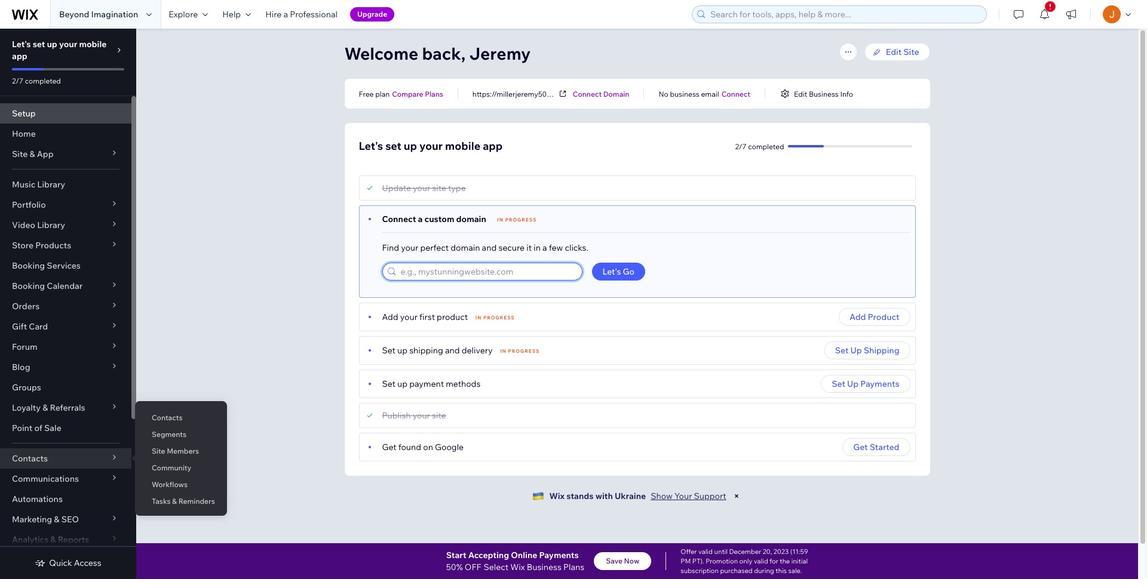 Task type: vqa. For each thing, say whether or not it's contained in the screenshot.
Blog
yes



Task type: describe. For each thing, give the bounding box(es) containing it.
jeremy
[[469, 43, 531, 64]]

site members link
[[135, 441, 227, 462]]

add your first product
[[382, 312, 468, 323]]

product
[[868, 312, 899, 323]]

perfect
[[420, 243, 449, 253]]

point
[[12, 423, 32, 434]]

quick access
[[49, 558, 101, 569]]

shipping
[[864, 345, 899, 356]]

during
[[754, 567, 774, 575]]

site & app
[[12, 149, 54, 160]]

booking calendar
[[12, 281, 83, 292]]

edit for edit site
[[886, 47, 902, 57]]

contacts button
[[0, 449, 131, 469]]

loyalty & referrals
[[12, 403, 85, 413]]

site for update your site type
[[432, 183, 446, 194]]

setup
[[12, 108, 36, 119]]

marketing
[[12, 514, 52, 525]]

music library link
[[0, 174, 131, 195]]

site for site & app
[[12, 149, 28, 160]]

booking services
[[12, 260, 81, 271]]

product
[[437, 312, 468, 323]]

contacts for contacts link
[[152, 413, 182, 422]]

marketing & seo
[[12, 514, 79, 525]]

shipping
[[409, 345, 443, 356]]

publish
[[382, 410, 411, 421]]

set up shipping
[[835, 345, 899, 356]]

connect domain link
[[573, 88, 629, 99]]

off
[[465, 562, 481, 573]]

2/7 completed inside 'sidebar' element
[[12, 76, 61, 85]]

analytics
[[12, 535, 49, 545]]

select
[[484, 562, 508, 573]]

email
[[701, 89, 719, 98]]

booking for booking calendar
[[12, 281, 45, 292]]

connect domain
[[573, 89, 629, 98]]

1 horizontal spatial completed
[[748, 142, 784, 151]]

video library
[[12, 220, 65, 231]]

offer
[[681, 548, 697, 556]]

imagination
[[91, 9, 138, 20]]

home link
[[0, 124, 131, 144]]

find your perfect domain and secure it in a few clicks.
[[382, 243, 588, 253]]

december
[[729, 548, 761, 556]]

edit site
[[886, 47, 919, 57]]

get for get started
[[853, 442, 868, 453]]

let's go
[[602, 266, 634, 277]]

offer valid until december 20, 2023 (11:59 pm pt). promotion only valid for the initial subscription purchased during this sale.
[[681, 548, 808, 575]]

quick
[[49, 558, 72, 569]]

show your support button
[[651, 491, 726, 502]]

purchased
[[720, 567, 753, 575]]

portfolio
[[12, 200, 46, 210]]

pm
[[681, 557, 691, 566]]

show
[[651, 491, 673, 502]]

forum
[[12, 342, 37, 352]]

compare plans link
[[392, 88, 443, 99]]

set for set up shipping
[[835, 345, 849, 356]]

your for update
[[413, 183, 430, 194]]

this
[[776, 567, 787, 575]]

initial
[[791, 557, 808, 566]]

set for set up shipping and delivery
[[382, 345, 395, 356]]

get for get found on google
[[382, 442, 396, 453]]

stands
[[566, 491, 594, 502]]

in for add your first product
[[475, 315, 482, 321]]

e.g., mystunningwebsite.com field
[[397, 263, 578, 280]]

communications
[[12, 474, 79, 485]]

connect for connect domain
[[573, 89, 602, 98]]

add for add product
[[849, 312, 866, 323]]

set for set up payments
[[832, 379, 845, 390]]

communications button
[[0, 469, 131, 489]]

find
[[382, 243, 399, 253]]

1 vertical spatial let's set up your mobile app
[[359, 139, 503, 153]]

connect link
[[721, 88, 750, 99]]

services
[[47, 260, 81, 271]]

members
[[167, 447, 199, 456]]

online
[[511, 550, 537, 561]]

a for professional
[[283, 9, 288, 20]]

store products
[[12, 240, 71, 251]]

get started button
[[843, 439, 910, 456]]

hire a professional link
[[258, 0, 345, 29]]

wix stands with ukraine show your support
[[549, 491, 726, 502]]

automations link
[[0, 489, 131, 510]]

upgrade
[[357, 10, 387, 19]]

wix inside start accepting online payments 50% off select wix business plans
[[510, 562, 525, 573]]

get started
[[853, 442, 899, 453]]

automations
[[12, 494, 63, 505]]

upgrade button
[[350, 7, 394, 22]]

welcome back, jeremy
[[344, 43, 531, 64]]

subscription
[[681, 567, 719, 575]]

quick access button
[[35, 558, 101, 569]]

set for set up payment methods
[[382, 379, 395, 390]]

blog button
[[0, 357, 131, 378]]

store products button
[[0, 235, 131, 256]]

loyalty & referrals button
[[0, 398, 131, 418]]

only
[[739, 557, 752, 566]]

gift
[[12, 321, 27, 332]]

save now button
[[594, 553, 651, 571]]

free
[[359, 89, 374, 98]]

blog
[[12, 362, 30, 373]]

0 vertical spatial wix
[[549, 491, 565, 502]]

1 vertical spatial set
[[385, 139, 401, 153]]

booking for booking services
[[12, 260, 45, 271]]

beyond
[[59, 9, 89, 20]]

add product
[[849, 312, 899, 323]]

1 vertical spatial valid
[[754, 557, 768, 566]]

setup link
[[0, 103, 131, 124]]

set up shipping and delivery
[[382, 345, 493, 356]]

let's set up your mobile app inside 'sidebar' element
[[12, 39, 107, 62]]

with
[[595, 491, 613, 502]]

start accepting online payments 50% off select wix business plans
[[446, 550, 584, 573]]



Task type: locate. For each thing, give the bounding box(es) containing it.
add left product
[[849, 312, 866, 323]]

domain for perfect
[[451, 243, 480, 253]]

0 horizontal spatial edit
[[794, 89, 807, 98]]

Search for tools, apps, help & more... field
[[707, 6, 983, 23]]

1 vertical spatial completed
[[748, 142, 784, 151]]

plans right compare
[[425, 89, 443, 98]]

a right the in
[[542, 243, 547, 253]]

methods
[[446, 379, 481, 390]]

point of sale
[[12, 423, 61, 434]]

0 vertical spatial payments
[[860, 379, 899, 390]]

in progress right delivery
[[500, 348, 540, 354]]

0 horizontal spatial let's
[[12, 39, 31, 50]]

1 horizontal spatial 2/7
[[735, 142, 747, 151]]

1 library from the top
[[37, 179, 65, 190]]

your right find
[[401, 243, 418, 253]]

0 horizontal spatial let's set up your mobile app
[[12, 39, 107, 62]]

& right tasks
[[172, 497, 177, 506]]

0 vertical spatial 2/7 completed
[[12, 76, 61, 85]]

payments inside start accepting online payments 50% off select wix business plans
[[539, 550, 579, 561]]

progress right delivery
[[508, 348, 540, 354]]

in progress for set up shipping and delivery
[[500, 348, 540, 354]]

& inside 'dropdown button'
[[54, 514, 59, 525]]

set inside let's set up your mobile app
[[33, 39, 45, 50]]

0 horizontal spatial valid
[[698, 548, 713, 556]]

a
[[283, 9, 288, 20], [418, 214, 423, 225], [542, 243, 547, 253]]

connect up find
[[382, 214, 416, 225]]

1 booking from the top
[[12, 260, 45, 271]]

& left app
[[30, 149, 35, 160]]

edit business info
[[794, 89, 853, 98]]

business down online
[[527, 562, 561, 573]]

in right product
[[475, 315, 482, 321]]

1 horizontal spatial let's set up your mobile app
[[359, 139, 503, 153]]

add inside add product button
[[849, 312, 866, 323]]

1 vertical spatial 2/7
[[735, 142, 747, 151]]

progress up delivery
[[483, 315, 515, 321]]

domain for custom
[[456, 214, 486, 225]]

0 horizontal spatial and
[[445, 345, 460, 356]]

progress
[[505, 217, 537, 223], [483, 315, 515, 321], [508, 348, 540, 354]]

video library button
[[0, 215, 131, 235]]

explore
[[169, 9, 198, 20]]

in progress up secure
[[497, 217, 537, 223]]

2 vertical spatial a
[[542, 243, 547, 253]]

payments inside button
[[860, 379, 899, 390]]

2 add from the left
[[849, 312, 866, 323]]

up left shipping
[[850, 345, 862, 356]]

1 vertical spatial and
[[445, 345, 460, 356]]

1 vertical spatial in
[[475, 315, 482, 321]]

contacts
[[152, 413, 182, 422], [12, 453, 48, 464]]

connect a custom domain
[[382, 214, 486, 225]]

on
[[423, 442, 433, 453]]

wix down online
[[510, 562, 525, 573]]

0 vertical spatial a
[[283, 9, 288, 20]]

2 get from the left
[[853, 442, 868, 453]]

& for tasks
[[172, 497, 177, 506]]

0 horizontal spatial mobile
[[79, 39, 107, 50]]

library inside dropdown button
[[37, 220, 65, 231]]

2 library from the top
[[37, 220, 65, 231]]

site left type
[[432, 183, 446, 194]]

in progress up delivery
[[475, 315, 515, 321]]

analytics & reports
[[12, 535, 89, 545]]

1 horizontal spatial add
[[849, 312, 866, 323]]

booking calendar button
[[0, 276, 131, 296]]

1 vertical spatial a
[[418, 214, 423, 225]]

hire a professional
[[265, 9, 338, 20]]

&
[[30, 149, 35, 160], [43, 403, 48, 413], [172, 497, 177, 506], [54, 514, 59, 525], [50, 535, 56, 545]]

2 horizontal spatial connect
[[721, 89, 750, 98]]

0 vertical spatial set
[[33, 39, 45, 50]]

0 horizontal spatial payments
[[539, 550, 579, 561]]

set up payments
[[832, 379, 899, 390]]

beyond imagination
[[59, 9, 138, 20]]

edit for edit business info
[[794, 89, 807, 98]]

set
[[382, 345, 395, 356], [835, 345, 849, 356], [382, 379, 395, 390], [832, 379, 845, 390]]

0 vertical spatial library
[[37, 179, 65, 190]]

1 horizontal spatial payments
[[860, 379, 899, 390]]

0 vertical spatial let's set up your mobile app
[[12, 39, 107, 62]]

2023
[[774, 548, 789, 556]]

edit inside button
[[794, 89, 807, 98]]

segments
[[152, 430, 186, 439]]

site
[[432, 183, 446, 194], [432, 410, 446, 421]]

your left first
[[400, 312, 418, 323]]

started
[[870, 442, 899, 453]]

0 horizontal spatial wix
[[510, 562, 525, 573]]

1 get from the left
[[382, 442, 396, 453]]

0 vertical spatial business
[[809, 89, 839, 98]]

your for add
[[400, 312, 418, 323]]

booking down store
[[12, 260, 45, 271]]

add for add your first product
[[382, 312, 398, 323]]

gift card
[[12, 321, 48, 332]]

valid
[[698, 548, 713, 556], [754, 557, 768, 566]]

community
[[152, 464, 191, 473]]

1 horizontal spatial site
[[152, 447, 165, 456]]

1 vertical spatial progress
[[483, 315, 515, 321]]

1 vertical spatial in progress
[[475, 315, 515, 321]]

1 horizontal spatial wix
[[549, 491, 565, 502]]

domain right custom
[[456, 214, 486, 225]]

0 horizontal spatial 2/7
[[12, 76, 23, 85]]

mobile up type
[[445, 139, 480, 153]]

your for find
[[401, 243, 418, 253]]

connect for connect a custom domain
[[382, 214, 416, 225]]

0 vertical spatial in progress
[[497, 217, 537, 223]]

1 vertical spatial 2/7 completed
[[735, 142, 784, 151]]

a right hire
[[283, 9, 288, 20]]

your for publish
[[413, 410, 430, 421]]

2/7 down "connect" link
[[735, 142, 747, 151]]

1 site from the top
[[432, 183, 446, 194]]

sale
[[44, 423, 61, 434]]

1 vertical spatial plans
[[563, 562, 584, 573]]

& right loyalty
[[43, 403, 48, 413]]

marketing & seo button
[[0, 510, 131, 530]]

2/7 up the setup
[[12, 76, 23, 85]]

2 horizontal spatial site
[[903, 47, 919, 57]]

payments right online
[[539, 550, 579, 561]]

2/7 completed down "connect" link
[[735, 142, 784, 151]]

sidebar element
[[0, 29, 136, 579]]

0 vertical spatial mobile
[[79, 39, 107, 50]]

community link
[[135, 458, 227, 479]]

and left delivery
[[445, 345, 460, 356]]

0 horizontal spatial app
[[12, 51, 27, 62]]

2 vertical spatial site
[[152, 447, 165, 456]]

0 vertical spatial up
[[850, 345, 862, 356]]

(11:59
[[790, 548, 808, 556]]

0 vertical spatial completed
[[25, 76, 61, 85]]

plans left the save on the right bottom
[[563, 562, 584, 573]]

& left reports
[[50, 535, 56, 545]]

20,
[[763, 548, 772, 556]]

app inside 'sidebar' element
[[12, 51, 27, 62]]

& for marketing
[[54, 514, 59, 525]]

contacts up segments
[[152, 413, 182, 422]]

forum button
[[0, 337, 131, 357]]

mobile
[[79, 39, 107, 50], [445, 139, 480, 153]]

library
[[37, 179, 65, 190], [37, 220, 65, 231]]

in for set up shipping and delivery
[[500, 348, 506, 354]]

site inside popup button
[[12, 149, 28, 160]]

& inside dropdown button
[[43, 403, 48, 413]]

let's inside 'sidebar' element
[[12, 39, 31, 50]]

in progress for add your first product
[[475, 315, 515, 321]]

1 horizontal spatial valid
[[754, 557, 768, 566]]

valid up pt).
[[698, 548, 713, 556]]

0 vertical spatial site
[[432, 183, 446, 194]]

let's
[[12, 39, 31, 50], [359, 139, 383, 153], [602, 266, 621, 277]]

let's inside button
[[602, 266, 621, 277]]

1 horizontal spatial plans
[[563, 562, 584, 573]]

professional
[[290, 9, 338, 20]]

1 vertical spatial site
[[432, 410, 446, 421]]

mobile down beyond imagination
[[79, 39, 107, 50]]

2 horizontal spatial a
[[542, 243, 547, 253]]

2 vertical spatial let's
[[602, 266, 621, 277]]

2 vertical spatial in progress
[[500, 348, 540, 354]]

0 vertical spatial plans
[[425, 89, 443, 98]]

store
[[12, 240, 33, 251]]

a inside "hire a professional" link
[[283, 9, 288, 20]]

it
[[526, 243, 532, 253]]

business inside edit business info button
[[809, 89, 839, 98]]

1 vertical spatial mobile
[[445, 139, 480, 153]]

add left first
[[382, 312, 398, 323]]

domain right perfect
[[451, 243, 480, 253]]

0 vertical spatial 2/7
[[12, 76, 23, 85]]

site for publish your site
[[432, 410, 446, 421]]

0 vertical spatial valid
[[698, 548, 713, 556]]

progress for add your first product
[[483, 315, 515, 321]]

& inside popup button
[[30, 149, 35, 160]]

1 horizontal spatial mobile
[[445, 139, 480, 153]]

0 horizontal spatial business
[[527, 562, 561, 573]]

a left custom
[[418, 214, 423, 225]]

0 vertical spatial edit
[[886, 47, 902, 57]]

wix
[[549, 491, 565, 502], [510, 562, 525, 573]]

contacts link
[[135, 408, 227, 428]]

valid up during
[[754, 557, 768, 566]]

portfolio button
[[0, 195, 131, 215]]

1 horizontal spatial set
[[385, 139, 401, 153]]

& for loyalty
[[43, 403, 48, 413]]

your inside let's set up your mobile app
[[59, 39, 77, 50]]

1 horizontal spatial a
[[418, 214, 423, 225]]

get
[[382, 442, 396, 453], [853, 442, 868, 453]]

1 horizontal spatial 2/7 completed
[[735, 142, 784, 151]]

library up products
[[37, 220, 65, 231]]

video
[[12, 220, 35, 231]]

orders
[[12, 301, 40, 312]]

plan
[[375, 89, 390, 98]]

get inside button
[[853, 442, 868, 453]]

library for video library
[[37, 220, 65, 231]]

let's set up your mobile app up "update your site type"
[[359, 139, 503, 153]]

1 horizontal spatial business
[[809, 89, 839, 98]]

and left secure
[[482, 243, 497, 253]]

in progress for connect a custom domain
[[497, 217, 537, 223]]

wix left stands
[[549, 491, 565, 502]]

your down beyond
[[59, 39, 77, 50]]

let's go button
[[592, 263, 645, 281]]

0 horizontal spatial set
[[33, 39, 45, 50]]

0 horizontal spatial a
[[283, 9, 288, 20]]

library for music library
[[37, 179, 65, 190]]

compare
[[392, 89, 423, 98]]

in right delivery
[[500, 348, 506, 354]]

completed
[[25, 76, 61, 85], [748, 142, 784, 151]]

up for shipping
[[850, 345, 862, 356]]

home
[[12, 128, 36, 139]]

tasks
[[152, 497, 171, 506]]

& inside popup button
[[50, 535, 56, 545]]

plans inside start accepting online payments 50% off select wix business plans
[[563, 562, 584, 573]]

0 vertical spatial and
[[482, 243, 497, 253]]

& for site
[[30, 149, 35, 160]]

connect right email
[[721, 89, 750, 98]]

let's set up your mobile app down beyond
[[12, 39, 107, 62]]

start
[[446, 550, 466, 561]]

0 vertical spatial contacts
[[152, 413, 182, 422]]

booking inside booking calendar popup button
[[12, 281, 45, 292]]

2/7 inside 'sidebar' element
[[12, 76, 23, 85]]

now
[[624, 557, 639, 566]]

1 vertical spatial domain
[[451, 243, 480, 253]]

1 vertical spatial app
[[483, 139, 503, 153]]

1 vertical spatial up
[[847, 379, 859, 390]]

and
[[482, 243, 497, 253], [445, 345, 460, 356]]

progress for set up shipping and delivery
[[508, 348, 540, 354]]

1 horizontal spatial edit
[[886, 47, 902, 57]]

0 horizontal spatial 2/7 completed
[[12, 76, 61, 85]]

your right the update at the top of page
[[413, 183, 430, 194]]

up down set up shipping button
[[847, 379, 859, 390]]

progress up it
[[505, 217, 537, 223]]

edit site link
[[864, 43, 930, 61]]

get left started
[[853, 442, 868, 453]]

in up secure
[[497, 217, 504, 223]]

1 add from the left
[[382, 312, 398, 323]]

1 horizontal spatial connect
[[573, 89, 602, 98]]

save
[[606, 557, 622, 566]]

of
[[34, 423, 42, 434]]

2 vertical spatial progress
[[508, 348, 540, 354]]

contacts for contacts dropdown button
[[12, 453, 48, 464]]

& for analytics
[[50, 535, 56, 545]]

a for custom
[[418, 214, 423, 225]]

0 horizontal spatial contacts
[[12, 453, 48, 464]]

free plan compare plans
[[359, 89, 443, 98]]

1 vertical spatial contacts
[[12, 453, 48, 464]]

business left info
[[809, 89, 839, 98]]

2 booking from the top
[[12, 281, 45, 292]]

until
[[714, 548, 728, 556]]

seo
[[61, 514, 79, 525]]

up for payments
[[847, 379, 859, 390]]

access
[[74, 558, 101, 569]]

groups
[[12, 382, 41, 393]]

booking up orders
[[12, 281, 45, 292]]

0 horizontal spatial add
[[382, 312, 398, 323]]

1 horizontal spatial let's
[[359, 139, 383, 153]]

edit
[[886, 47, 902, 57], [794, 89, 807, 98]]

booking inside booking services 'link'
[[12, 260, 45, 271]]

0 vertical spatial booking
[[12, 260, 45, 271]]

music
[[12, 179, 35, 190]]

card
[[29, 321, 48, 332]]

your up "update your site type"
[[419, 139, 443, 153]]

1 horizontal spatial get
[[853, 442, 868, 453]]

0 vertical spatial domain
[[456, 214, 486, 225]]

1 horizontal spatial contacts
[[152, 413, 182, 422]]

up inside 'sidebar' element
[[47, 39, 57, 50]]

contacts inside dropdown button
[[12, 453, 48, 464]]

hire
[[265, 9, 282, 20]]

1 vertical spatial let's
[[359, 139, 383, 153]]

help button
[[215, 0, 258, 29]]

for
[[770, 557, 778, 566]]

promotion
[[706, 557, 738, 566]]

2/7 completed up the setup
[[12, 76, 61, 85]]

your right the publish
[[413, 410, 430, 421]]

connect left domain
[[573, 89, 602, 98]]

mobile inside 'sidebar' element
[[79, 39, 107, 50]]

products
[[35, 240, 71, 251]]

welcome
[[344, 43, 418, 64]]

0 vertical spatial progress
[[505, 217, 537, 223]]

get left found
[[382, 442, 396, 453]]

app
[[12, 51, 27, 62], [483, 139, 503, 153]]

site for site members
[[152, 447, 165, 456]]

1 vertical spatial site
[[12, 149, 28, 160]]

completed inside 'sidebar' element
[[25, 76, 61, 85]]

0 vertical spatial in
[[497, 217, 504, 223]]

progress for connect a custom domain
[[505, 217, 537, 223]]

1 horizontal spatial app
[[483, 139, 503, 153]]

info
[[840, 89, 853, 98]]

ukraine
[[615, 491, 646, 502]]

0 horizontal spatial get
[[382, 442, 396, 453]]

0 vertical spatial let's
[[12, 39, 31, 50]]

1 vertical spatial booking
[[12, 281, 45, 292]]

help
[[222, 9, 241, 20]]

1 vertical spatial business
[[527, 562, 561, 573]]

in progress
[[497, 217, 537, 223], [475, 315, 515, 321], [500, 348, 540, 354]]

0 horizontal spatial plans
[[425, 89, 443, 98]]

reminders
[[178, 497, 215, 506]]

up
[[850, 345, 862, 356], [847, 379, 859, 390]]

business inside start accepting online payments 50% off select wix business plans
[[527, 562, 561, 573]]

payments down shipping
[[860, 379, 899, 390]]

payment
[[409, 379, 444, 390]]

your
[[59, 39, 77, 50], [419, 139, 443, 153], [413, 183, 430, 194], [401, 243, 418, 253], [400, 312, 418, 323], [413, 410, 430, 421]]

0 horizontal spatial site
[[12, 149, 28, 160]]

groups link
[[0, 378, 131, 398]]

calendar
[[47, 281, 83, 292]]

1 vertical spatial library
[[37, 220, 65, 231]]

1 vertical spatial payments
[[539, 550, 579, 561]]

2 horizontal spatial let's
[[602, 266, 621, 277]]

50%
[[446, 562, 463, 573]]

site down set up payment methods
[[432, 410, 446, 421]]

contacts up communications
[[12, 453, 48, 464]]

0 horizontal spatial completed
[[25, 76, 61, 85]]

loyalty
[[12, 403, 41, 413]]

1 horizontal spatial and
[[482, 243, 497, 253]]

in for connect a custom domain
[[497, 217, 504, 223]]

& left seo
[[54, 514, 59, 525]]

2 vertical spatial in
[[500, 348, 506, 354]]

0 vertical spatial app
[[12, 51, 27, 62]]

library up portfolio popup button
[[37, 179, 65, 190]]

2 site from the top
[[432, 410, 446, 421]]



